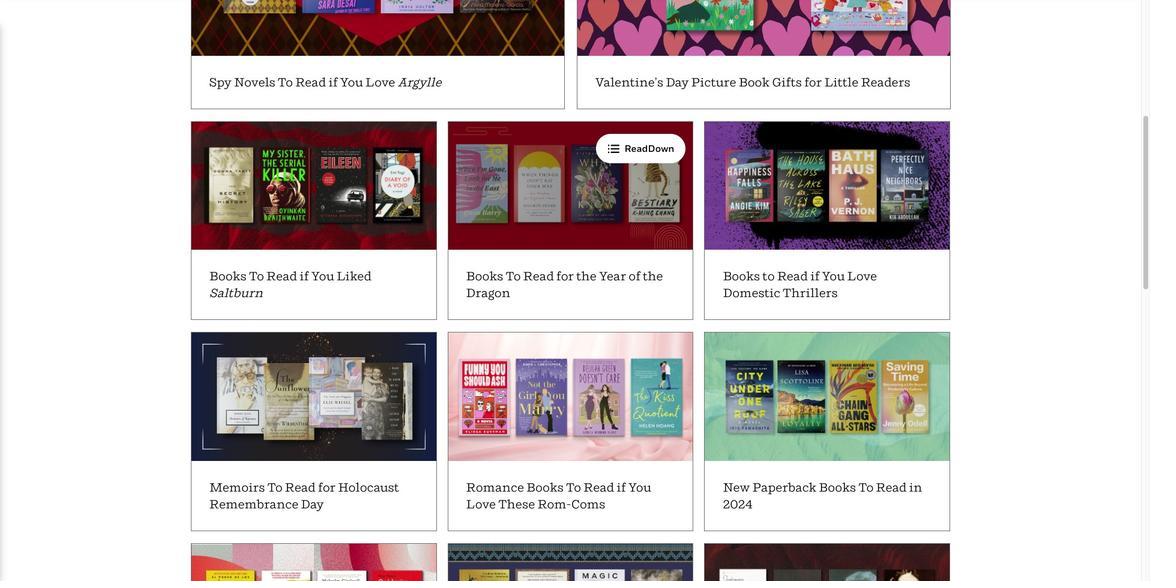 Task type: describe. For each thing, give the bounding box(es) containing it.
1 the from the left
[[577, 269, 597, 284]]

of
[[629, 269, 641, 284]]

for for memoirs to read for holocaust remembrance day
[[318, 480, 336, 495]]

to
[[763, 269, 775, 284]]

new paperback books to read in 2024
[[724, 480, 923, 512]]

liked
[[337, 269, 372, 284]]

romance books to read if you love these rom-coms link
[[441, 332, 694, 531]]

romance
[[467, 480, 524, 495]]

paperback
[[753, 480, 817, 495]]

you inside 'romance books to read if you love these rom-coms'
[[629, 480, 652, 495]]

love for romance books to read if you love these rom-coms
[[467, 497, 496, 512]]

new
[[724, 480, 751, 495]]

for for books to read for the year of the dragon
[[557, 269, 574, 284]]

book
[[739, 75, 770, 89]]

year
[[600, 269, 627, 284]]

2024
[[724, 497, 753, 512]]

to inside 'new paperback books to read in 2024'
[[859, 480, 874, 495]]

books for books to read for the year of the dragon
[[467, 269, 504, 284]]

romance books to read if you love these rom-coms
[[467, 480, 652, 512]]

spy
[[209, 75, 232, 89]]

love inside books to read if you love domestic thrillers
[[848, 269, 878, 284]]

gifts
[[773, 75, 803, 89]]

1 horizontal spatial day
[[666, 75, 689, 89]]

memoirs to read for holocaust remembrance day link
[[184, 332, 437, 531]]

to right novels
[[278, 75, 293, 89]]

books to read for the year of the dragon
[[467, 269, 664, 301]]

books to read if you liked saltburn
[[210, 269, 372, 301]]

read inside 'new paperback books to read in 2024'
[[877, 480, 907, 495]]

books inside 'romance books to read if you love these rom-coms'
[[527, 480, 564, 495]]

read inside books to read for the year of the dragon
[[524, 269, 554, 284]]

books for books to read if you love domestic thrillers
[[724, 269, 761, 284]]

memoirs
[[210, 480, 265, 495]]

valentine's day picture book gifts for little readers link
[[577, 0, 951, 109]]



Task type: locate. For each thing, give the bounding box(es) containing it.
books to read if you love domestic thrillers
[[724, 269, 878, 301]]

read inside books to read if you love domestic thrillers
[[778, 269, 808, 284]]

remembrance
[[210, 497, 299, 512]]

books right paperback
[[820, 480, 857, 495]]

readdown
[[625, 142, 675, 154]]

in
[[910, 480, 923, 495]]

1 vertical spatial love
[[848, 269, 878, 284]]

1 vertical spatial for
[[557, 269, 574, 284]]

1 horizontal spatial for
[[557, 269, 574, 284]]

2 vertical spatial love
[[467, 497, 496, 512]]

picture
[[692, 75, 737, 89]]

if inside 'romance books to read if you love these rom-coms'
[[617, 480, 626, 495]]

0 horizontal spatial for
[[318, 480, 336, 495]]

you
[[340, 75, 363, 89], [311, 269, 334, 284], [823, 269, 846, 284], [629, 480, 652, 495]]

to inside memoirs to read for holocaust remembrance day
[[268, 480, 283, 495]]

for left year
[[557, 269, 574, 284]]

thrillers
[[783, 286, 838, 301]]

to up saltburn
[[249, 269, 264, 284]]

books inside books to read if you liked saltburn
[[210, 269, 247, 284]]

valentine's
[[596, 75, 664, 89]]

1 horizontal spatial love
[[467, 497, 496, 512]]

1 vertical spatial day
[[301, 497, 324, 512]]

coms
[[572, 497, 606, 512]]

1 horizontal spatial the
[[643, 269, 664, 284]]

to inside books to read if you liked saltburn
[[249, 269, 264, 284]]

2 the from the left
[[643, 269, 664, 284]]

for left holocaust at the bottom left of the page
[[318, 480, 336, 495]]

argylle
[[398, 75, 442, 89]]

memoirs to read for holocaust remembrance day
[[210, 480, 400, 512]]

read inside books to read if you liked saltburn
[[267, 269, 297, 284]]

rom-
[[538, 497, 572, 512]]

0 vertical spatial love
[[366, 75, 396, 89]]

read inside 'romance books to read if you love these rom-coms'
[[584, 480, 615, 495]]

love inside 'romance books to read if you love these rom-coms'
[[467, 497, 496, 512]]

for right gifts
[[805, 75, 823, 89]]

for
[[805, 75, 823, 89], [557, 269, 574, 284], [318, 480, 336, 495]]

to inside 'romance books to read if you love these rom-coms'
[[566, 480, 582, 495]]

books to read if you love domestic thrillers link
[[698, 121, 951, 320]]

to inside books to read for the year of the dragon
[[506, 269, 521, 284]]

spy novels to read if you love argylle
[[209, 75, 442, 89]]

holocaust
[[338, 480, 400, 495]]

valentine's day picture book gifts for little readers
[[596, 75, 911, 89]]

for inside memoirs to read for holocaust remembrance day
[[318, 480, 336, 495]]

2 vertical spatial for
[[318, 480, 336, 495]]

books inside books to read for the year of the dragon
[[467, 269, 504, 284]]

books up rom-
[[527, 480, 564, 495]]

books inside 'new paperback books to read in 2024'
[[820, 480, 857, 495]]

0 horizontal spatial day
[[301, 497, 324, 512]]

to left in
[[859, 480, 874, 495]]

books for books to read if you liked saltburn
[[210, 269, 247, 284]]

new paperback books to read in 2024 link
[[698, 332, 951, 531]]

dragon
[[467, 286, 511, 301]]

0 vertical spatial day
[[666, 75, 689, 89]]

day inside memoirs to read for holocaust remembrance day
[[301, 497, 324, 512]]

the
[[577, 269, 597, 284], [643, 269, 664, 284]]

the left year
[[577, 269, 597, 284]]

love
[[366, 75, 396, 89], [848, 269, 878, 284], [467, 497, 496, 512]]

2 horizontal spatial love
[[848, 269, 878, 284]]

books
[[210, 269, 247, 284], [467, 269, 504, 284], [724, 269, 761, 284], [527, 480, 564, 495], [820, 480, 857, 495]]

2 horizontal spatial for
[[805, 75, 823, 89]]

0 horizontal spatial love
[[366, 75, 396, 89]]

day
[[666, 75, 689, 89], [301, 497, 324, 512]]

if
[[329, 75, 338, 89], [300, 269, 309, 284], [811, 269, 820, 284], [617, 480, 626, 495]]

day right remembrance
[[301, 497, 324, 512]]

read
[[295, 75, 326, 89], [267, 269, 297, 284], [524, 269, 554, 284], [778, 269, 808, 284], [584, 480, 615, 495], [877, 480, 907, 495], [285, 480, 316, 495]]

little
[[825, 75, 859, 89]]

books inside books to read if you love domestic thrillers
[[724, 269, 761, 284]]

books up dragon
[[467, 269, 504, 284]]

domestic
[[724, 286, 781, 301]]

to
[[278, 75, 293, 89], [249, 269, 264, 284], [506, 269, 521, 284], [566, 480, 582, 495], [859, 480, 874, 495], [268, 480, 283, 495]]

you inside books to read if you love domestic thrillers
[[823, 269, 846, 284]]

0 horizontal spatial the
[[577, 269, 597, 284]]

day left picture
[[666, 75, 689, 89]]

read inside memoirs to read for holocaust remembrance day
[[285, 480, 316, 495]]

if inside books to read if you love domestic thrillers
[[811, 269, 820, 284]]

these
[[499, 497, 535, 512]]

love for spy novels to read if you love argylle
[[366, 75, 396, 89]]

books up saltburn
[[210, 269, 247, 284]]

readers
[[862, 75, 911, 89]]

to up coms
[[566, 480, 582, 495]]

novels
[[234, 75, 276, 89]]

0 vertical spatial for
[[805, 75, 823, 89]]

to up remembrance
[[268, 480, 283, 495]]

books up "domestic"
[[724, 269, 761, 284]]

to up dragon
[[506, 269, 521, 284]]

for inside books to read for the year of the dragon
[[557, 269, 574, 284]]

you inside books to read if you liked saltburn
[[311, 269, 334, 284]]

the right of
[[643, 269, 664, 284]]

if inside books to read if you liked saltburn
[[300, 269, 309, 284]]

saltburn
[[210, 286, 263, 301]]



Task type: vqa. For each thing, say whether or not it's contained in the screenshot.
Authors at the top of the page
no



